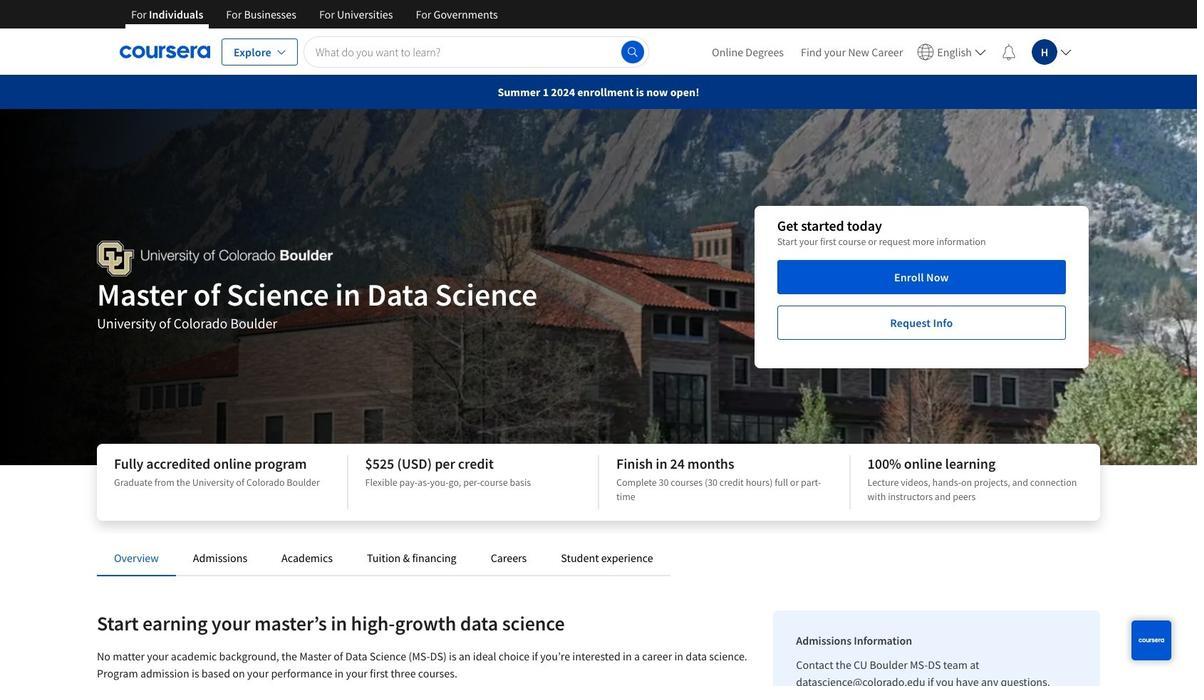 Task type: locate. For each thing, give the bounding box(es) containing it.
menu
[[704, 29, 1078, 75]]

None search field
[[304, 36, 649, 67]]

university of colorado boulder logo image
[[97, 241, 333, 277]]



Task type: vqa. For each thing, say whether or not it's contained in the screenshot.
UNIVERSITY OF COLORADO BOULDER LOGO
yes



Task type: describe. For each thing, give the bounding box(es) containing it.
What do you want to learn? text field
[[304, 36, 649, 67]]

banner navigation
[[120, 0, 509, 29]]

coursera image
[[120, 40, 210, 63]]



